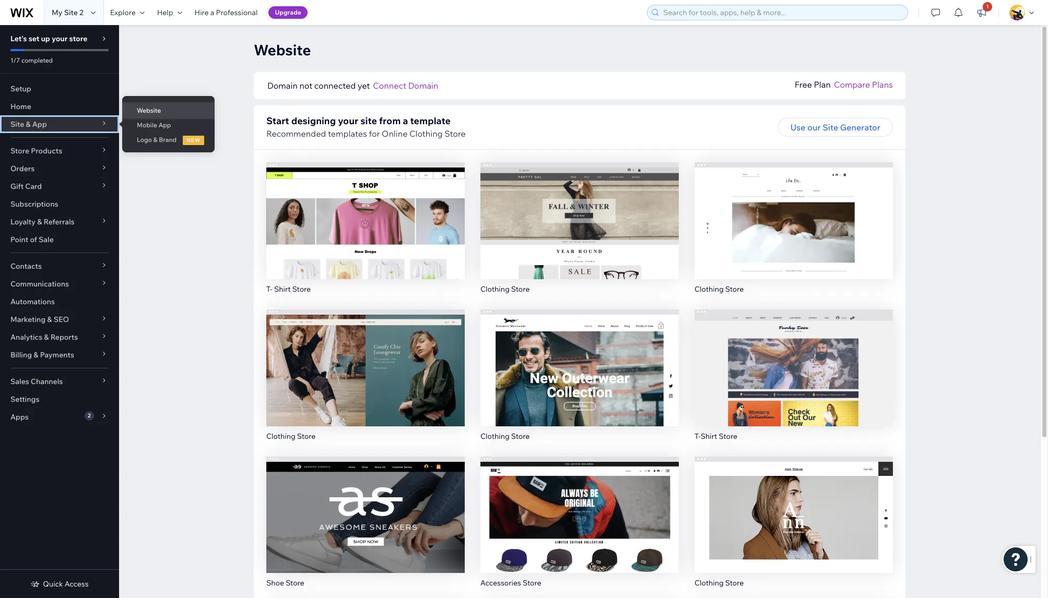 Task type: locate. For each thing, give the bounding box(es) containing it.
website up mobile
[[137, 107, 161, 114]]

upgrade
[[275, 8, 301, 16]]

clothing store
[[480, 285, 530, 294], [695, 285, 744, 294], [266, 432, 316, 441], [480, 432, 530, 441], [695, 579, 744, 588]]

compare
[[834, 79, 870, 90]]

loyalty & referrals button
[[0, 213, 119, 231]]

2 right my
[[79, 8, 83, 17]]

your up templates
[[338, 115, 358, 127]]

use our site generator button
[[778, 118, 893, 137]]

your inside start designing your site from a template recommended templates for online clothing store
[[338, 115, 358, 127]]

2
[[79, 8, 83, 17], [88, 413, 91, 419]]

0 horizontal spatial shirt
[[274, 285, 291, 294]]

use
[[791, 122, 806, 133]]

sales channels
[[10, 377, 63, 386]]

& left seo
[[47, 315, 52, 324]]

clothing inside start designing your site from a template recommended templates for online clothing store
[[409, 128, 443, 139]]

plan
[[814, 79, 831, 90]]

marketing & seo
[[10, 315, 69, 324]]

setup link
[[0, 80, 119, 98]]

t- shirt store
[[266, 285, 311, 294]]

&
[[26, 120, 31, 129], [153, 136, 157, 144], [37, 217, 42, 227], [47, 315, 52, 324], [44, 333, 49, 342], [34, 350, 38, 360]]

channels
[[31, 377, 63, 386]]

website inside "link"
[[137, 107, 161, 114]]

1 vertical spatial a
[[403, 115, 408, 127]]

site right my
[[64, 8, 78, 17]]

loyalty
[[10, 217, 36, 227]]

0 horizontal spatial domain
[[267, 80, 298, 91]]

not
[[299, 80, 312, 91]]

1 horizontal spatial t-
[[695, 432, 701, 441]]

0 horizontal spatial app
[[32, 120, 47, 129]]

shoe store
[[266, 579, 304, 588]]

online
[[382, 128, 408, 139]]

free plan compare plans
[[795, 79, 893, 90]]

1 horizontal spatial site
[[64, 8, 78, 17]]

a right hire
[[210, 8, 214, 17]]

1 horizontal spatial 2
[[88, 413, 91, 419]]

subscriptions link
[[0, 195, 119, 213]]

1 horizontal spatial shirt
[[701, 432, 717, 441]]

template
[[410, 115, 451, 127]]

& left reports
[[44, 333, 49, 342]]

& for loyalty
[[37, 217, 42, 227]]

2 down settings link
[[88, 413, 91, 419]]

home
[[10, 102, 31, 111]]

view
[[356, 229, 375, 240], [570, 229, 589, 240], [784, 229, 804, 240], [356, 376, 375, 387], [570, 376, 589, 387], [784, 376, 804, 387], [356, 524, 375, 534], [570, 524, 589, 534], [784, 524, 804, 534]]

logo
[[137, 136, 152, 144]]

marketing & seo button
[[0, 311, 119, 329]]

shirt
[[274, 285, 291, 294], [701, 432, 717, 441]]

your right up
[[52, 34, 68, 43]]

domain not connected yet connect domain
[[267, 80, 438, 91]]

& right billing
[[34, 350, 38, 360]]

contacts
[[10, 262, 42, 271]]

0 horizontal spatial your
[[52, 34, 68, 43]]

mobile
[[137, 121, 157, 129]]

& inside 'popup button'
[[44, 333, 49, 342]]

a right from
[[403, 115, 408, 127]]

app
[[32, 120, 47, 129], [159, 121, 171, 129]]

explore
[[110, 8, 136, 17]]

settings
[[10, 395, 39, 404]]

automations
[[10, 297, 55, 307]]

referrals
[[44, 217, 74, 227]]

automations link
[[0, 293, 119, 311]]

1 vertical spatial your
[[338, 115, 358, 127]]

1 vertical spatial website
[[137, 107, 161, 114]]

1 horizontal spatial your
[[338, 115, 358, 127]]

app down home link
[[32, 120, 47, 129]]

1 horizontal spatial app
[[159, 121, 171, 129]]

let's set up your store
[[10, 34, 87, 43]]

setup
[[10, 84, 31, 93]]

home link
[[0, 98, 119, 115]]

website down upgrade button
[[254, 41, 311, 59]]

our
[[808, 122, 821, 133]]

t- for t- shirt store
[[266, 285, 273, 294]]

1 vertical spatial t-
[[695, 432, 701, 441]]

0 horizontal spatial website
[[137, 107, 161, 114]]

site right our
[[823, 122, 838, 133]]

site & app button
[[0, 115, 119, 133]]

from
[[379, 115, 401, 127]]

0 horizontal spatial a
[[210, 8, 214, 17]]

0 vertical spatial a
[[210, 8, 214, 17]]

edit button
[[344, 203, 388, 222], [558, 203, 602, 222], [772, 203, 816, 222], [344, 350, 388, 369], [558, 350, 602, 369], [772, 350, 816, 369], [344, 497, 388, 516], [558, 497, 602, 516], [772, 497, 816, 516]]

edit
[[358, 207, 373, 218], [572, 207, 588, 218], [786, 207, 802, 218], [358, 354, 373, 365], [572, 354, 588, 365], [786, 354, 802, 365], [358, 502, 373, 512], [572, 502, 588, 512], [786, 502, 802, 512]]

& for logo
[[153, 136, 157, 144]]

1 vertical spatial 2
[[88, 413, 91, 419]]

store products
[[10, 146, 62, 156]]

free
[[795, 79, 812, 90]]

shirt for t-shirt store
[[701, 432, 717, 441]]

2 horizontal spatial site
[[823, 122, 838, 133]]

hire a professional
[[195, 8, 258, 17]]

brand
[[159, 136, 177, 144]]

1 vertical spatial shirt
[[701, 432, 717, 441]]

help button
[[151, 0, 188, 25]]

& for site
[[26, 120, 31, 129]]

quick access button
[[30, 580, 89, 589]]

2 inside the sidebar element
[[88, 413, 91, 419]]

0 vertical spatial your
[[52, 34, 68, 43]]

& for billing
[[34, 350, 38, 360]]

apps
[[10, 413, 29, 422]]

1 horizontal spatial domain
[[408, 80, 438, 91]]

1 horizontal spatial website
[[254, 41, 311, 59]]

site inside popup button
[[10, 120, 24, 129]]

plans
[[872, 79, 893, 90]]

gift card button
[[0, 178, 119, 195]]

0 horizontal spatial t-
[[266, 285, 273, 294]]

website link
[[122, 102, 215, 120]]

point
[[10, 235, 28, 244]]

0 horizontal spatial site
[[10, 120, 24, 129]]

clothing
[[409, 128, 443, 139], [480, 285, 510, 294], [695, 285, 724, 294], [266, 432, 295, 441], [480, 432, 510, 441], [695, 579, 724, 588]]

connect
[[373, 80, 406, 91]]

mobile app link
[[122, 116, 215, 134]]

& right loyalty
[[37, 217, 42, 227]]

0 vertical spatial t-
[[266, 285, 273, 294]]

& right logo
[[153, 136, 157, 144]]

access
[[65, 580, 89, 589]]

0 vertical spatial 2
[[79, 8, 83, 17]]

quick access
[[43, 580, 89, 589]]

gift
[[10, 182, 24, 191]]

2 domain from the left
[[408, 80, 438, 91]]

logo & brand
[[137, 136, 177, 144]]

a
[[210, 8, 214, 17], [403, 115, 408, 127]]

reports
[[50, 333, 78, 342]]

1 horizontal spatial a
[[403, 115, 408, 127]]

domain left not
[[267, 80, 298, 91]]

domain
[[267, 80, 298, 91], [408, 80, 438, 91]]

subscriptions
[[10, 200, 58, 209]]

view button
[[343, 225, 388, 244], [557, 225, 602, 244], [772, 225, 816, 244], [343, 372, 388, 391], [557, 372, 602, 391], [772, 372, 816, 391], [343, 519, 388, 538], [557, 519, 602, 538], [772, 519, 816, 538]]

site down home
[[10, 120, 24, 129]]

& down home
[[26, 120, 31, 129]]

& for marketing
[[47, 315, 52, 324]]

0 vertical spatial shirt
[[274, 285, 291, 294]]

sales
[[10, 377, 29, 386]]

my
[[52, 8, 62, 17]]

site inside button
[[823, 122, 838, 133]]

payments
[[40, 350, 74, 360]]

up
[[41, 34, 50, 43]]

new
[[187, 137, 201, 144]]

domain right the connect in the left of the page
[[408, 80, 438, 91]]

app down 'website' "link"
[[159, 121, 171, 129]]



Task type: vqa. For each thing, say whether or not it's contained in the screenshot.
Sales Channels
yes



Task type: describe. For each thing, give the bounding box(es) containing it.
point of sale
[[10, 235, 54, 244]]

seo
[[54, 315, 69, 324]]

marketing
[[10, 315, 46, 324]]

settings link
[[0, 391, 119, 408]]

templates
[[328, 128, 367, 139]]

help
[[157, 8, 173, 17]]

hire a professional link
[[188, 0, 264, 25]]

set
[[29, 34, 39, 43]]

orders button
[[0, 160, 119, 178]]

0 horizontal spatial 2
[[79, 8, 83, 17]]

completed
[[21, 56, 53, 64]]

analytics & reports
[[10, 333, 78, 342]]

let's
[[10, 34, 27, 43]]

store inside start designing your site from a template recommended templates for online clothing store
[[445, 128, 466, 139]]

for
[[369, 128, 380, 139]]

site & app
[[10, 120, 47, 129]]

shoe
[[266, 579, 284, 588]]

orders
[[10, 164, 35, 173]]

shirt for t- shirt store
[[274, 285, 291, 294]]

Search for tools, apps, help & more... field
[[660, 5, 905, 20]]

recommended
[[266, 128, 326, 139]]

site
[[360, 115, 377, 127]]

billing & payments
[[10, 350, 74, 360]]

mobile app
[[137, 121, 171, 129]]

store products button
[[0, 142, 119, 160]]

store inside the store products dropdown button
[[10, 146, 29, 156]]

analytics
[[10, 333, 42, 342]]

t-shirt store
[[695, 432, 737, 441]]

communications button
[[0, 275, 119, 293]]

1
[[986, 3, 989, 10]]

communications
[[10, 279, 69, 289]]

1 button
[[970, 0, 993, 25]]

professional
[[216, 8, 258, 17]]

accessories store
[[480, 579, 541, 588]]

upgrade button
[[269, 6, 307, 19]]

your inside the sidebar element
[[52, 34, 68, 43]]

hire
[[195, 8, 209, 17]]

sidebar element
[[0, 25, 119, 599]]

sales channels button
[[0, 373, 119, 391]]

a inside start designing your site from a template recommended templates for online clothing store
[[403, 115, 408, 127]]

sale
[[39, 235, 54, 244]]

t- for t-shirt store
[[695, 432, 701, 441]]

1/7 completed
[[10, 56, 53, 64]]

connect domain button
[[373, 79, 438, 92]]

my site 2
[[52, 8, 83, 17]]

yet
[[358, 80, 370, 91]]

products
[[31, 146, 62, 156]]

card
[[25, 182, 42, 191]]

store
[[69, 34, 87, 43]]

0 vertical spatial website
[[254, 41, 311, 59]]

of
[[30, 235, 37, 244]]

designing
[[291, 115, 336, 127]]

analytics & reports button
[[0, 329, 119, 346]]

billing & payments button
[[0, 346, 119, 364]]

use our site generator
[[791, 122, 881, 133]]

loyalty & referrals
[[10, 217, 74, 227]]

app inside popup button
[[32, 120, 47, 129]]

quick
[[43, 580, 63, 589]]

start designing your site from a template recommended templates for online clothing store
[[266, 115, 466, 139]]

generator
[[840, 122, 881, 133]]

& for analytics
[[44, 333, 49, 342]]

connected
[[314, 80, 356, 91]]

point of sale link
[[0, 231, 119, 249]]

billing
[[10, 350, 32, 360]]

1 domain from the left
[[267, 80, 298, 91]]



